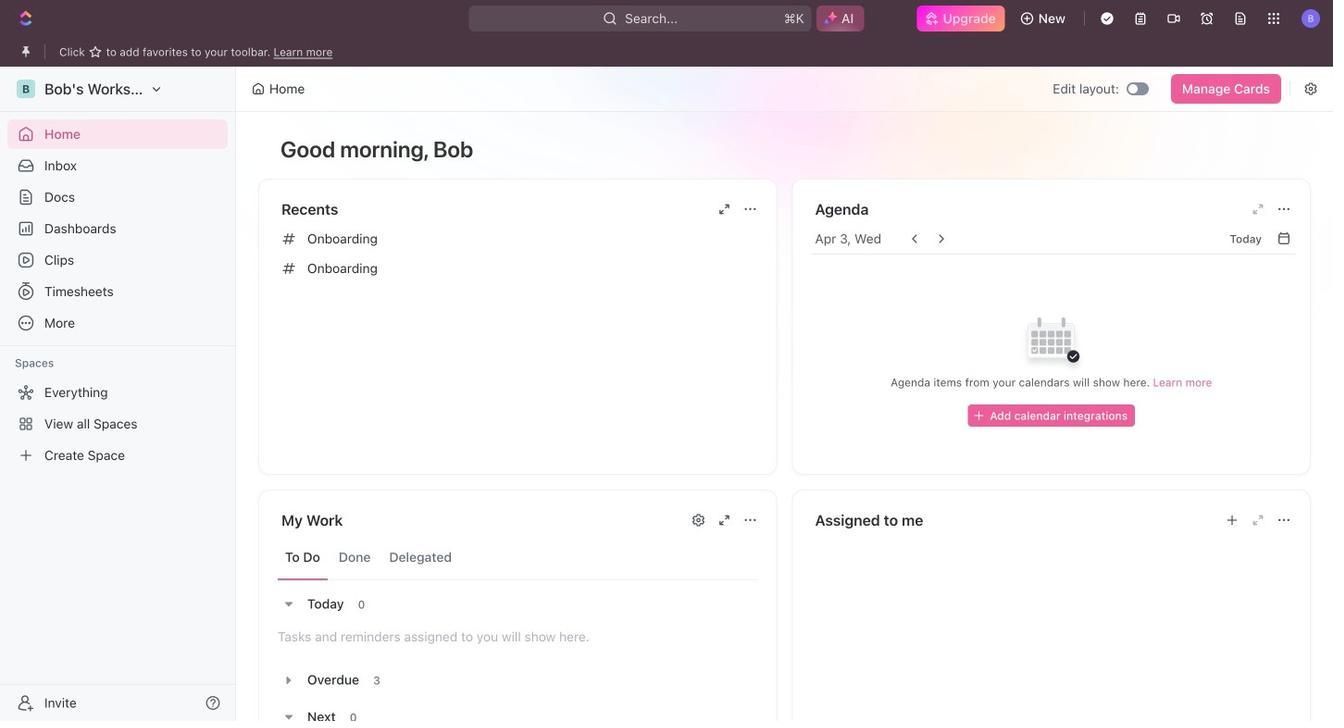 Task type: vqa. For each thing, say whether or not it's contained in the screenshot.
Search...
no



Task type: describe. For each thing, give the bounding box(es) containing it.
bob's workspace, , element
[[17, 80, 35, 98]]

tree inside sidebar navigation
[[7, 378, 228, 471]]



Task type: locate. For each thing, give the bounding box(es) containing it.
tree
[[7, 378, 228, 471]]

tab list
[[278, 535, 758, 581]]

sidebar navigation
[[0, 67, 240, 722]]



